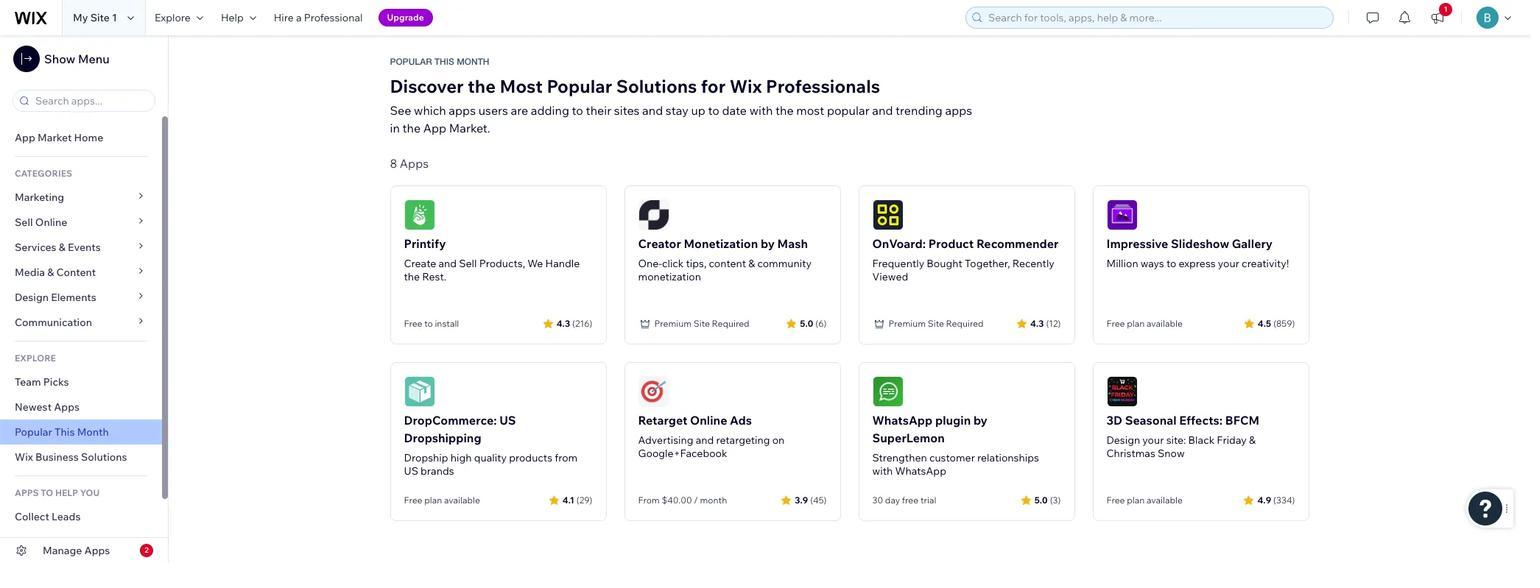 Task type: vqa. For each thing, say whether or not it's contained in the screenshot.
Generate AI Text
no



Task type: describe. For each thing, give the bounding box(es) containing it.
professionals
[[766, 75, 881, 97]]

popular this month link
[[0, 420, 162, 445]]

popular this month inside sidebar element
[[15, 426, 109, 439]]

free for dropcommerce: us dropshipping
[[404, 495, 423, 506]]

hire
[[274, 11, 294, 24]]

content
[[56, 266, 96, 279]]

retarget online ads logo image
[[639, 377, 669, 407]]

apps for manage apps
[[84, 545, 110, 558]]

0 vertical spatial popular
[[390, 57, 432, 67]]

0 vertical spatial us
[[500, 413, 516, 428]]

analyze traffic link
[[0, 530, 162, 555]]

apps for newest apps
[[54, 401, 80, 414]]

ways
[[1141, 257, 1165, 270]]

market.
[[449, 121, 491, 136]]

up
[[691, 103, 706, 118]]

adding
[[531, 103, 570, 118]]

4.3 for and
[[557, 318, 570, 329]]

effects:
[[1180, 413, 1223, 428]]

my site 1
[[73, 11, 117, 24]]

Search for tools, apps, help & more... field
[[984, 7, 1329, 28]]

events
[[68, 241, 101, 254]]

online for sell
[[35, 216, 67, 229]]

4.5
[[1258, 318, 1272, 329]]

ads
[[730, 413, 752, 428]]

friday
[[1218, 434, 1247, 447]]

solutions inside wix business solutions 'link'
[[81, 451, 127, 464]]

to left install
[[425, 318, 433, 329]]

sites
[[614, 103, 640, 118]]

by for monetization
[[761, 237, 775, 251]]

app market home
[[15, 131, 103, 144]]

and inside retarget online ads advertising and retargeting on google+facebook
[[696, 434, 714, 447]]

professional
[[304, 11, 363, 24]]

available for bfcm
[[1147, 495, 1183, 506]]

hire a professional
[[274, 11, 363, 24]]

free plan available for bfcm
[[1107, 495, 1183, 506]]

dropcommerce: us dropshipping logo image
[[404, 377, 435, 407]]

1 horizontal spatial this
[[435, 57, 455, 67]]

design inside the "3d seasonal effects: bfcm design your site: black friday & christmas snow"
[[1107, 434, 1141, 447]]

1 vertical spatial popular
[[547, 75, 613, 97]]

4.3 (12)
[[1031, 318, 1061, 329]]

christmas
[[1107, 447, 1156, 461]]

collect leads link
[[0, 505, 162, 530]]

recommender
[[977, 237, 1059, 251]]

discover
[[390, 75, 464, 97]]

printify
[[404, 237, 446, 251]]

and left stay on the top left of page
[[643, 103, 663, 118]]

0 vertical spatial popular this month
[[390, 57, 490, 67]]

with inside see which apps users are adding to their sites and stay up to date with the most popular and trending apps in the app market.
[[750, 103, 773, 118]]

sell inside printify create and sell products, we handle the rest.
[[459, 257, 477, 270]]

online for retarget
[[690, 413, 728, 428]]

collect leads
[[15, 511, 81, 524]]

upgrade button
[[378, 9, 433, 27]]

media & content
[[15, 266, 96, 279]]

creator monetization by mash one-click tips, content & community monetization
[[639, 237, 812, 284]]

apps for 8 apps
[[400, 156, 429, 171]]

sell inside sidebar element
[[15, 216, 33, 229]]

brands
[[421, 465, 454, 478]]

most
[[500, 75, 543, 97]]

the up users
[[468, 75, 496, 97]]

(6)
[[816, 318, 827, 329]]

apps
[[15, 488, 39, 499]]

5.0 for creator monetization by mash
[[800, 318, 814, 329]]

onvoard: product recommender logo image
[[873, 200, 904, 231]]

free
[[903, 495, 919, 506]]

0 vertical spatial wix
[[730, 75, 762, 97]]

3.9 (45)
[[795, 495, 827, 506]]

1 inside button
[[1445, 4, 1448, 14]]

1 horizontal spatial month
[[457, 57, 490, 67]]

quality
[[474, 452, 507, 465]]

which
[[414, 103, 446, 118]]

the inside printify create and sell products, we handle the rest.
[[404, 270, 420, 284]]

communication
[[15, 316, 94, 329]]

plan for dropcommerce: us dropshipping
[[425, 495, 442, 506]]

monetization
[[684, 237, 759, 251]]

most
[[797, 103, 825, 118]]

your inside impressive slideshow gallery million ways to express your creativity!
[[1219, 257, 1240, 270]]

communication link
[[0, 310, 162, 335]]

manage
[[43, 545, 82, 558]]

dropcommerce:
[[404, 413, 497, 428]]

3.9
[[795, 495, 808, 506]]

newest apps
[[15, 401, 80, 414]]

(216)
[[573, 318, 593, 329]]

5.0 (3)
[[1035, 495, 1061, 506]]

to
[[41, 488, 53, 499]]

free for 3d seasonal effects: bfcm
[[1107, 495, 1126, 506]]

app market home link
[[0, 125, 162, 150]]

team
[[15, 376, 41, 389]]

impressive slideshow gallery logo image
[[1107, 200, 1138, 231]]

install
[[435, 318, 459, 329]]

show
[[44, 52, 75, 66]]

million
[[1107, 257, 1139, 270]]

/
[[694, 495, 698, 506]]

a
[[296, 11, 302, 24]]

available for million
[[1147, 318, 1183, 329]]

plugin
[[936, 413, 971, 428]]

apps to help you
[[15, 488, 100, 499]]

printify create and sell products, we handle the rest.
[[404, 237, 580, 284]]

whatsapp plugin by  superlemon logo image
[[873, 377, 904, 407]]

site:
[[1167, 434, 1187, 447]]

(29)
[[577, 495, 593, 506]]

(859)
[[1274, 318, 1296, 329]]

8 apps
[[390, 156, 429, 171]]

express
[[1179, 257, 1216, 270]]

products,
[[479, 257, 525, 270]]

media & content link
[[0, 260, 162, 285]]

impressive slideshow gallery million ways to express your creativity!
[[1107, 237, 1290, 270]]

onvoard:
[[873, 237, 926, 251]]

your inside the "3d seasonal effects: bfcm design your site: black friday & christmas snow"
[[1143, 434, 1165, 447]]

content
[[709, 257, 747, 270]]

trending
[[896, 103, 943, 118]]

& right media at the top of the page
[[47, 266, 54, 279]]

impressive
[[1107, 237, 1169, 251]]

4.1
[[563, 495, 575, 506]]

black
[[1189, 434, 1215, 447]]

onvoard: product recommender frequently bought together, recently viewed
[[873, 237, 1059, 284]]

with inside whatsapp plugin by superlemon strengthen customer relationships with whatsapp
[[873, 465, 893, 478]]

$40.00
[[662, 495, 692, 506]]

stay
[[666, 103, 689, 118]]

picks
[[43, 376, 69, 389]]

bfcm
[[1226, 413, 1260, 428]]

slideshow
[[1172, 237, 1230, 251]]

5.0 (6)
[[800, 318, 827, 329]]



Task type: locate. For each thing, give the bounding box(es) containing it.
1 premium from the left
[[655, 318, 692, 329]]

the left rest.
[[404, 270, 420, 284]]

solutions up stay on the top left of page
[[617, 75, 697, 97]]

0 horizontal spatial wix
[[15, 451, 33, 464]]

manage apps
[[43, 545, 110, 558]]

0 vertical spatial this
[[435, 57, 455, 67]]

2 4.3 from the left
[[1031, 318, 1044, 329]]

site for onvoard: product recommender
[[928, 318, 945, 329]]

0 horizontal spatial site
[[90, 11, 110, 24]]

for
[[701, 75, 726, 97]]

2 required from the left
[[947, 318, 984, 329]]

are
[[511, 103, 528, 118]]

team picks link
[[0, 370, 162, 395]]

0 horizontal spatial by
[[761, 237, 775, 251]]

google+facebook
[[639, 447, 728, 461]]

available down the ways
[[1147, 318, 1183, 329]]

upgrade
[[387, 12, 424, 23]]

1 horizontal spatial wix
[[730, 75, 762, 97]]

1 horizontal spatial 1
[[1445, 4, 1448, 14]]

30
[[873, 495, 884, 506]]

0 horizontal spatial us
[[404, 465, 418, 478]]

app inside see which apps users are adding to their sites and stay up to date with the most popular and trending apps in the app market.
[[424, 121, 447, 136]]

0 vertical spatial whatsapp
[[873, 413, 933, 428]]

1 vertical spatial this
[[55, 426, 75, 439]]

1 vertical spatial with
[[873, 465, 893, 478]]

1 horizontal spatial premium site required
[[889, 318, 984, 329]]

1 vertical spatial 5.0
[[1035, 495, 1048, 506]]

free left install
[[404, 318, 423, 329]]

0 vertical spatial design
[[15, 291, 49, 304]]

products
[[509, 452, 553, 465]]

1 vertical spatial design
[[1107, 434, 1141, 447]]

1 horizontal spatial your
[[1219, 257, 1240, 270]]

0 horizontal spatial sell
[[15, 216, 33, 229]]

2 vertical spatial popular
[[15, 426, 52, 439]]

2 horizontal spatial popular
[[547, 75, 613, 97]]

0 horizontal spatial premium
[[655, 318, 692, 329]]

premium down monetization on the left
[[655, 318, 692, 329]]

1 horizontal spatial design
[[1107, 434, 1141, 447]]

explore
[[155, 11, 191, 24]]

you
[[80, 488, 100, 499]]

site right my
[[90, 11, 110, 24]]

(334)
[[1274, 495, 1296, 506]]

1 horizontal spatial solutions
[[617, 75, 697, 97]]

whatsapp up trial
[[896, 465, 947, 478]]

us left brands
[[404, 465, 418, 478]]

whatsapp up superlemon
[[873, 413, 933, 428]]

1 vertical spatial popular this month
[[15, 426, 109, 439]]

1 required from the left
[[712, 318, 750, 329]]

1 vertical spatial your
[[1143, 434, 1165, 447]]

0 vertical spatial by
[[761, 237, 775, 251]]

4.3 for recommender
[[1031, 318, 1044, 329]]

leads
[[52, 511, 81, 524]]

newest
[[15, 401, 52, 414]]

1 vertical spatial wix
[[15, 451, 33, 464]]

popular
[[390, 57, 432, 67], [547, 75, 613, 97], [15, 426, 52, 439]]

1 horizontal spatial sell
[[459, 257, 477, 270]]

services & events link
[[0, 235, 162, 260]]

0 horizontal spatial 4.3
[[557, 318, 570, 329]]

printify logo image
[[404, 200, 435, 231]]

month
[[700, 495, 727, 506]]

the left most
[[776, 103, 794, 118]]

premium for onvoard:
[[889, 318, 926, 329]]

0 horizontal spatial with
[[750, 103, 773, 118]]

popular down newest
[[15, 426, 52, 439]]

by right plugin
[[974, 413, 988, 428]]

online up services & events in the left top of the page
[[35, 216, 67, 229]]

wix inside 'link'
[[15, 451, 33, 464]]

sell online
[[15, 216, 67, 229]]

5.0 left (3)
[[1035, 495, 1048, 506]]

0 vertical spatial sell
[[15, 216, 33, 229]]

& inside the "3d seasonal effects: bfcm design your site: black friday & christmas snow"
[[1250, 434, 1256, 447]]

0 vertical spatial 5.0
[[800, 318, 814, 329]]

market
[[38, 131, 72, 144]]

0 horizontal spatial this
[[55, 426, 75, 439]]

3d seasonal effects: bfcm logo image
[[1107, 377, 1138, 407]]

apps
[[400, 156, 429, 171], [54, 401, 80, 414], [84, 545, 110, 558]]

apps up market.
[[449, 103, 476, 118]]

popular this month up business at the left bottom
[[15, 426, 109, 439]]

categories
[[15, 168, 72, 179]]

0 horizontal spatial app
[[15, 131, 35, 144]]

1 vertical spatial us
[[404, 465, 418, 478]]

1 vertical spatial sell
[[459, 257, 477, 270]]

hire a professional link
[[265, 0, 372, 35]]

1 vertical spatial whatsapp
[[896, 465, 947, 478]]

apps down picks
[[54, 401, 80, 414]]

2 apps from the left
[[946, 103, 973, 118]]

to
[[572, 103, 584, 118], [708, 103, 720, 118], [1167, 257, 1177, 270], [425, 318, 433, 329]]

home
[[74, 131, 103, 144]]

free down brands
[[404, 495, 423, 506]]

marketing link
[[0, 185, 162, 210]]

by inside creator monetization by mash one-click tips, content & community monetization
[[761, 237, 775, 251]]

the right in at left
[[403, 121, 421, 136]]

1 apps from the left
[[449, 103, 476, 118]]

1 horizontal spatial required
[[947, 318, 984, 329]]

1 vertical spatial month
[[77, 426, 109, 439]]

this up wix business solutions
[[55, 426, 75, 439]]

plan down the christmas
[[1128, 495, 1145, 506]]

premium site required down bought
[[889, 318, 984, 329]]

0 horizontal spatial month
[[77, 426, 109, 439]]

0 vertical spatial apps
[[400, 156, 429, 171]]

bought
[[927, 257, 963, 270]]

4.3 left (12)
[[1031, 318, 1044, 329]]

1 horizontal spatial by
[[974, 413, 988, 428]]

2 vertical spatial apps
[[84, 545, 110, 558]]

free plan available down the christmas
[[1107, 495, 1183, 506]]

to inside impressive slideshow gallery million ways to express your creativity!
[[1167, 257, 1177, 270]]

design elements
[[15, 291, 96, 304]]

product
[[929, 237, 974, 251]]

with up '30'
[[873, 465, 893, 478]]

site for creator monetization by mash
[[694, 318, 710, 329]]

solutions down "popular this month" link
[[81, 451, 127, 464]]

1 horizontal spatial apps
[[946, 103, 973, 118]]

dropshipping
[[404, 431, 482, 446]]

design
[[15, 291, 49, 304], [1107, 434, 1141, 447]]

4.1 (29)
[[563, 495, 593, 506]]

creator monetization by mash logo image
[[639, 200, 669, 231]]

popular up their
[[547, 75, 613, 97]]

plan
[[1128, 318, 1145, 329], [425, 495, 442, 506], [1128, 495, 1145, 506]]

1 horizontal spatial with
[[873, 465, 893, 478]]

customer
[[930, 452, 976, 465]]

app inside sidebar element
[[15, 131, 35, 144]]

1 horizontal spatial online
[[690, 413, 728, 428]]

from
[[639, 495, 660, 506]]

free down the christmas
[[1107, 495, 1126, 506]]

creativity!
[[1242, 257, 1290, 270]]

viewed
[[873, 270, 909, 284]]

popular
[[827, 103, 870, 118]]

help button
[[212, 0, 265, 35]]

1 button
[[1422, 0, 1455, 35]]

apps right manage
[[84, 545, 110, 558]]

site down monetization on the left
[[694, 318, 710, 329]]

newest apps link
[[0, 395, 162, 420]]

rest.
[[422, 270, 447, 284]]

monetization
[[639, 270, 702, 284]]

popular up discover
[[390, 57, 432, 67]]

site down bought
[[928, 318, 945, 329]]

1 horizontal spatial 5.0
[[1035, 495, 1048, 506]]

4.3 left (216)
[[557, 318, 570, 329]]

your down seasonal
[[1143, 434, 1165, 447]]

2 premium site required from the left
[[889, 318, 984, 329]]

& right the content
[[749, 257, 756, 270]]

design elements link
[[0, 285, 162, 310]]

wix left business at the left bottom
[[15, 451, 33, 464]]

1 4.3 from the left
[[557, 318, 570, 329]]

2 premium from the left
[[889, 318, 926, 329]]

0 horizontal spatial required
[[712, 318, 750, 329]]

online inside retarget online ads advertising and retargeting on google+facebook
[[690, 413, 728, 428]]

month inside sidebar element
[[77, 426, 109, 439]]

available down snow
[[1147, 495, 1183, 506]]

to left their
[[572, 103, 584, 118]]

0 horizontal spatial apps
[[449, 103, 476, 118]]

your down gallery
[[1219, 257, 1240, 270]]

app down which
[[424, 121, 447, 136]]

5.0 left (6)
[[800, 318, 814, 329]]

plan for 3d seasonal effects: bfcm
[[1128, 495, 1145, 506]]

sell left products, in the left top of the page
[[459, 257, 477, 270]]

0 horizontal spatial 5.0
[[800, 318, 814, 329]]

required for monetization
[[712, 318, 750, 329]]

Search apps... field
[[31, 91, 150, 111]]

2 horizontal spatial apps
[[400, 156, 429, 171]]

free plan available down the ways
[[1107, 318, 1183, 329]]

help
[[55, 488, 78, 499]]

wix up date on the top
[[730, 75, 762, 97]]

popular this month up discover
[[390, 57, 490, 67]]

explore
[[15, 353, 56, 364]]

0 horizontal spatial premium site required
[[655, 318, 750, 329]]

superlemon
[[873, 431, 945, 446]]

0 horizontal spatial popular this month
[[15, 426, 109, 439]]

design inside sidebar element
[[15, 291, 49, 304]]

premium for creator
[[655, 318, 692, 329]]

apps right trending
[[946, 103, 973, 118]]

free plan available for dropship
[[404, 495, 480, 506]]

1 horizontal spatial popular this month
[[390, 57, 490, 67]]

see
[[390, 103, 412, 118]]

design down 3d
[[1107, 434, 1141, 447]]

and inside printify create and sell products, we handle the rest.
[[439, 257, 457, 270]]

free down million
[[1107, 318, 1126, 329]]

3d
[[1107, 413, 1123, 428]]

and
[[643, 103, 663, 118], [873, 103, 893, 118], [439, 257, 457, 270], [696, 434, 714, 447]]

0 horizontal spatial your
[[1143, 434, 1165, 447]]

& inside creator monetization by mash one-click tips, content & community monetization
[[749, 257, 756, 270]]

sell up services
[[15, 216, 33, 229]]

users
[[479, 103, 508, 118]]

sidebar element
[[0, 35, 169, 564]]

show menu
[[44, 52, 110, 66]]

premium site required for product
[[889, 318, 984, 329]]

whatsapp plugin by superlemon strengthen customer relationships with whatsapp
[[873, 413, 1040, 478]]

tips,
[[686, 257, 707, 270]]

services
[[15, 241, 56, 254]]

date
[[722, 103, 747, 118]]

5.0 for whatsapp plugin by superlemon
[[1035, 495, 1048, 506]]

premium site required down monetization on the left
[[655, 318, 750, 329]]

online inside sidebar element
[[35, 216, 67, 229]]

0 horizontal spatial online
[[35, 216, 67, 229]]

whatsapp
[[873, 413, 933, 428], [896, 465, 947, 478]]

plan for impressive slideshow gallery
[[1128, 318, 1145, 329]]

month up discover
[[457, 57, 490, 67]]

my
[[73, 11, 88, 24]]

this up discover
[[435, 57, 455, 67]]

in
[[390, 121, 400, 136]]

sell online link
[[0, 210, 162, 235]]

1 horizontal spatial us
[[500, 413, 516, 428]]

1 vertical spatial solutions
[[81, 451, 127, 464]]

services & events
[[15, 241, 101, 254]]

by left mash
[[761, 237, 775, 251]]

with right date on the top
[[750, 103, 773, 118]]

plan down million
[[1128, 318, 1145, 329]]

1 horizontal spatial apps
[[84, 545, 110, 558]]

free
[[404, 318, 423, 329], [1107, 318, 1126, 329], [404, 495, 423, 506], [1107, 495, 1126, 506]]

& left "events"
[[59, 241, 66, 254]]

free to install
[[404, 318, 459, 329]]

1 premium site required from the left
[[655, 318, 750, 329]]

by for plugin
[[974, 413, 988, 428]]

traffic
[[55, 536, 86, 549]]

free for impressive slideshow gallery
[[1107, 318, 1126, 329]]

apps right 8 on the left of the page
[[400, 156, 429, 171]]

retarget online ads advertising and retargeting on google+facebook
[[639, 413, 785, 461]]

0 vertical spatial solutions
[[617, 75, 697, 97]]

online left 'ads'
[[690, 413, 728, 428]]

app left market
[[15, 131, 35, 144]]

us up the quality
[[500, 413, 516, 428]]

create
[[404, 257, 436, 270]]

premium down viewed on the right of page
[[889, 318, 926, 329]]

premium site required
[[655, 318, 750, 329], [889, 318, 984, 329]]

0 horizontal spatial apps
[[54, 401, 80, 414]]

collect
[[15, 511, 49, 524]]

0 horizontal spatial 1
[[112, 11, 117, 24]]

1 horizontal spatial app
[[424, 121, 447, 136]]

0 vertical spatial with
[[750, 103, 773, 118]]

1 horizontal spatial premium
[[889, 318, 926, 329]]

1 vertical spatial online
[[690, 413, 728, 428]]

popular inside sidebar element
[[15, 426, 52, 439]]

required for product
[[947, 318, 984, 329]]

0 vertical spatial month
[[457, 57, 490, 67]]

available down brands
[[444, 495, 480, 506]]

& right friday
[[1250, 434, 1256, 447]]

(45)
[[811, 495, 827, 506]]

and left "retargeting"
[[696, 434, 714, 447]]

2 horizontal spatial site
[[928, 318, 945, 329]]

0 horizontal spatial popular
[[15, 426, 52, 439]]

0 vertical spatial online
[[35, 216, 67, 229]]

site
[[90, 11, 110, 24], [694, 318, 710, 329], [928, 318, 945, 329]]

premium
[[655, 318, 692, 329], [889, 318, 926, 329]]

required down bought
[[947, 318, 984, 329]]

community
[[758, 257, 812, 270]]

0 horizontal spatial design
[[15, 291, 49, 304]]

to right up
[[708, 103, 720, 118]]

advertising
[[639, 434, 694, 447]]

this inside sidebar element
[[55, 426, 75, 439]]

free plan available for million
[[1107, 318, 1183, 329]]

trial
[[921, 495, 937, 506]]

1 vertical spatial apps
[[54, 401, 80, 414]]

gallery
[[1233, 237, 1273, 251]]

available for dropship
[[444, 495, 480, 506]]

4.9
[[1258, 495, 1272, 506]]

design down media at the top of the page
[[15, 291, 49, 304]]

to right the ways
[[1167, 257, 1177, 270]]

required
[[712, 318, 750, 329], [947, 318, 984, 329]]

dropcommerce: us dropshipping dropship high quality products from us brands
[[404, 413, 578, 478]]

premium site required for monetization
[[655, 318, 750, 329]]

free plan available down brands
[[404, 495, 480, 506]]

0 horizontal spatial solutions
[[81, 451, 127, 464]]

0 vertical spatial your
[[1219, 257, 1240, 270]]

month up wix business solutions 'link'
[[77, 426, 109, 439]]

frequently
[[873, 257, 925, 270]]

plan down brands
[[425, 495, 442, 506]]

by inside whatsapp plugin by superlemon strengthen customer relationships with whatsapp
[[974, 413, 988, 428]]

required down the content
[[712, 318, 750, 329]]

and right popular
[[873, 103, 893, 118]]

5.0
[[800, 318, 814, 329], [1035, 495, 1048, 506]]

day
[[886, 495, 901, 506]]

1 horizontal spatial popular
[[390, 57, 432, 67]]

this
[[435, 57, 455, 67], [55, 426, 75, 439]]

and right create in the left of the page
[[439, 257, 457, 270]]

1 horizontal spatial site
[[694, 318, 710, 329]]

3d seasonal effects: bfcm design your site: black friday & christmas snow
[[1107, 413, 1260, 461]]

free for printify
[[404, 318, 423, 329]]

strengthen
[[873, 452, 928, 465]]

we
[[528, 257, 543, 270]]

1 vertical spatial by
[[974, 413, 988, 428]]

1 horizontal spatial 4.3
[[1031, 318, 1044, 329]]



